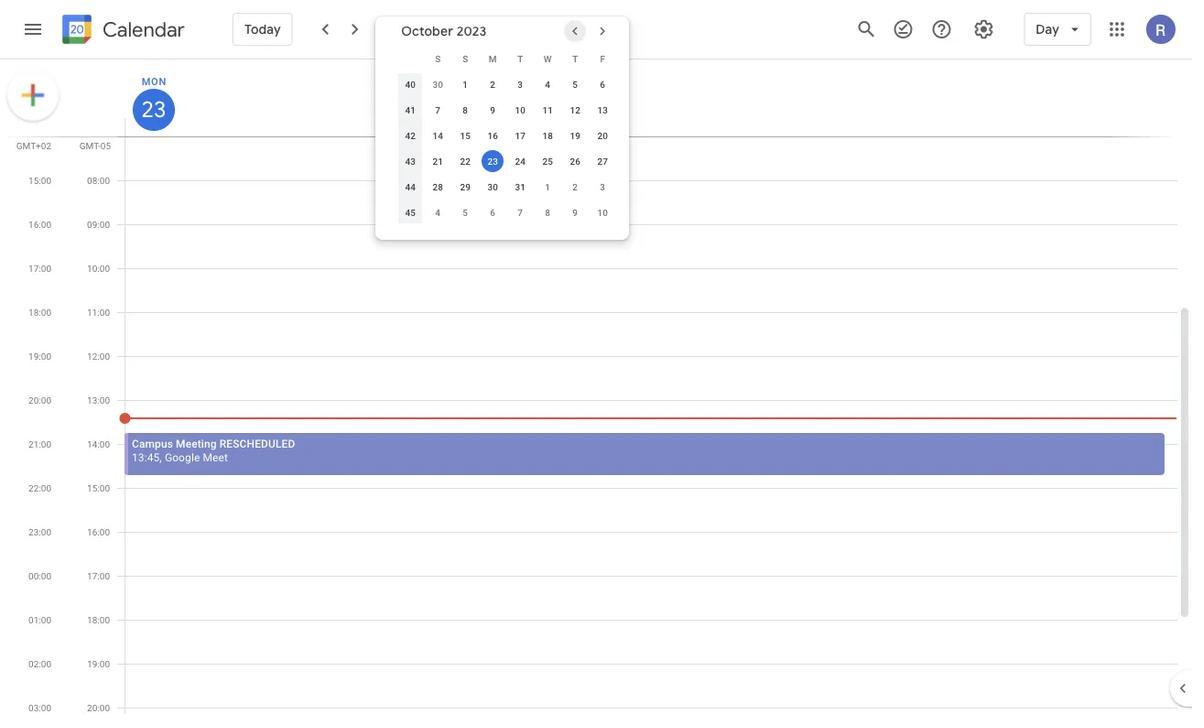 Task type: locate. For each thing, give the bounding box(es) containing it.
0 horizontal spatial 17:00
[[28, 263, 51, 274]]

0 vertical spatial 2
[[490, 79, 496, 90]]

4 up 11 element
[[545, 79, 550, 90]]

0 vertical spatial 16:00
[[28, 219, 51, 230]]

1 horizontal spatial 17:00
[[87, 571, 110, 582]]

15:00
[[28, 175, 51, 186], [87, 483, 110, 494]]

november 9 element
[[564, 201, 586, 223]]

2
[[490, 79, 496, 90], [573, 181, 578, 192]]

17:00 left 10:00
[[28, 263, 51, 274]]

row containing s
[[397, 46, 617, 71]]

19:00
[[28, 351, 51, 362], [87, 658, 110, 669]]

1 vertical spatial 4
[[435, 207, 441, 218]]

19:00 right "02:00"
[[87, 658, 110, 669]]

1 horizontal spatial 16:00
[[87, 527, 110, 538]]

9 up 16 element
[[490, 104, 496, 115]]

row group containing 40
[[397, 71, 617, 225]]

5
[[573, 79, 578, 90], [463, 207, 468, 218]]

1 horizontal spatial 3
[[600, 181, 605, 192]]

10 for 10 element
[[515, 104, 526, 115]]

0 vertical spatial 30
[[433, 79, 443, 90]]

18 element
[[537, 125, 559, 147]]

row group
[[397, 71, 617, 225]]

24 element
[[509, 150, 531, 172]]

0 vertical spatial 10
[[515, 104, 526, 115]]

campus meeting rescheduled 13:45 , google meet
[[132, 437, 295, 464]]

3 up november 10 element
[[600, 181, 605, 192]]

1 vertical spatial 20:00
[[87, 702, 110, 713]]

6 down 30 element
[[490, 207, 496, 218]]

1 vertical spatial 15:00
[[87, 483, 110, 494]]

17:00 right 00:00
[[87, 571, 110, 582]]

,
[[160, 451, 162, 464]]

41
[[405, 104, 416, 115]]

week
[[582, 23, 610, 36]]

1 vertical spatial 17:00
[[87, 571, 110, 582]]

5 row from the top
[[397, 148, 617, 174]]

30 element
[[482, 176, 504, 198]]

1 horizontal spatial 9
[[573, 207, 578, 218]]

1 horizontal spatial s
[[463, 53, 468, 64]]

16 element
[[482, 125, 504, 147]]

grid
[[0, 60, 1192, 714]]

1 t from the left
[[518, 53, 523, 64]]

8 inside november 8 element
[[545, 207, 550, 218]]

1 horizontal spatial 43
[[613, 23, 626, 36]]

1 horizontal spatial 20:00
[[87, 702, 110, 713]]

20:00 right 03:00 on the bottom left of page
[[87, 702, 110, 713]]

7 down 31 element
[[518, 207, 523, 218]]

43 up 44
[[405, 156, 416, 167]]

1 vertical spatial 9
[[573, 207, 578, 218]]

0 horizontal spatial 30
[[433, 79, 443, 90]]

10 inside 10 element
[[515, 104, 526, 115]]

43
[[613, 23, 626, 36], [405, 156, 416, 167]]

21 element
[[427, 150, 449, 172]]

0 vertical spatial 17:00
[[28, 263, 51, 274]]

17:00
[[28, 263, 51, 274], [87, 571, 110, 582]]

10
[[515, 104, 526, 115], [598, 207, 608, 218]]

16:00
[[28, 219, 51, 230], [87, 527, 110, 538]]

9 inside 'element'
[[573, 207, 578, 218]]

8
[[463, 104, 468, 115], [545, 207, 550, 218]]

7 row from the top
[[397, 200, 617, 225]]

1 horizontal spatial 5
[[573, 79, 578, 90]]

0 vertical spatial 14:00
[[28, 131, 51, 142]]

02:00
[[28, 658, 51, 669]]

7 down september 30 element
[[435, 104, 441, 115]]

0 vertical spatial 7
[[435, 104, 441, 115]]

8 up 15 element
[[463, 104, 468, 115]]

0 horizontal spatial 7
[[435, 104, 441, 115]]

1 vertical spatial 19:00
[[87, 658, 110, 669]]

1 up november 8 element
[[545, 181, 550, 192]]

44
[[405, 181, 416, 192]]

1 vertical spatial 43
[[405, 156, 416, 167]]

14:00 left gmt-
[[28, 131, 51, 142]]

2 s from the left
[[463, 53, 468, 64]]

1 vertical spatial 5
[[463, 207, 468, 218]]

0 vertical spatial 9
[[490, 104, 496, 115]]

01:00
[[28, 615, 51, 626]]

1 horizontal spatial 8
[[545, 207, 550, 218]]

row
[[397, 46, 617, 71], [397, 71, 617, 97], [397, 97, 617, 123], [397, 123, 617, 148], [397, 148, 617, 174], [397, 174, 617, 200], [397, 200, 617, 225]]

1 row from the top
[[397, 46, 617, 71]]

f
[[600, 53, 605, 64]]

1 horizontal spatial 7
[[518, 207, 523, 218]]

0 horizontal spatial s
[[435, 53, 441, 64]]

1 horizontal spatial t
[[573, 53, 578, 64]]

m
[[489, 53, 497, 64]]

1 vertical spatial 8
[[545, 207, 550, 218]]

0 horizontal spatial 6
[[490, 207, 496, 218]]

november 10 element
[[592, 201, 614, 223]]

campus
[[132, 437, 173, 450]]

4 row from the top
[[397, 123, 617, 148]]

15 element
[[454, 125, 476, 147]]

26
[[570, 156, 581, 167]]

14:00
[[28, 131, 51, 142], [87, 439, 110, 450]]

0 vertical spatial 1
[[463, 79, 468, 90]]

s
[[435, 53, 441, 64], [463, 53, 468, 64]]

s left m
[[463, 53, 468, 64]]

24
[[515, 156, 526, 167]]

26 element
[[564, 150, 586, 172]]

column header
[[397, 46, 424, 71], [125, 60, 1178, 136]]

7
[[435, 104, 441, 115], [518, 207, 523, 218]]

0 horizontal spatial t
[[518, 53, 523, 64]]

0 horizontal spatial 10
[[515, 104, 526, 115]]

15:00 down 'gmt+02' at left
[[28, 175, 51, 186]]

23,
[[470, 16, 496, 42]]

11
[[543, 104, 553, 115]]

s up september 30 element
[[435, 53, 441, 64]]

1 vertical spatial 7
[[518, 207, 523, 218]]

6 down f at top
[[600, 79, 605, 90]]

3
[[518, 79, 523, 90], [600, 181, 605, 192]]

30 down 23
[[488, 181, 498, 192]]

grid containing campus meeting rescheduled
[[0, 60, 1192, 714]]

6
[[600, 79, 605, 90], [490, 207, 496, 218]]

0 vertical spatial 43
[[613, 23, 626, 36]]

0 horizontal spatial 3
[[518, 79, 523, 90]]

43 right week
[[613, 23, 626, 36]]

18:00 left 11:00
[[28, 307, 51, 318]]

8 down november 1 element
[[545, 207, 550, 218]]

20:00 up 21:00 on the bottom left
[[28, 395, 51, 406]]

0 vertical spatial 20:00
[[28, 395, 51, 406]]

october
[[388, 16, 465, 42], [401, 23, 453, 39]]

10 down november 3 element
[[598, 207, 608, 218]]

gmt+02
[[16, 140, 51, 151]]

1 right september 30 element
[[463, 79, 468, 90]]

30 for 30 element
[[488, 181, 498, 192]]

7 inside november 7 'element'
[[518, 207, 523, 218]]

t
[[518, 53, 523, 64], [573, 53, 578, 64]]

0 horizontal spatial 43
[[405, 156, 416, 167]]

2 down m
[[490, 79, 496, 90]]

0 vertical spatial 19:00
[[28, 351, 51, 362]]

0 horizontal spatial 1
[[463, 79, 468, 90]]

19:00 left the 12:00
[[28, 351, 51, 362]]

november 8 element
[[537, 201, 559, 223]]

15:00 right 22:00
[[87, 483, 110, 494]]

40
[[405, 79, 416, 90]]

16:00 left 09:00
[[28, 219, 51, 230]]

october for october 2023
[[401, 23, 453, 39]]

27 element
[[592, 150, 614, 172]]

23
[[488, 156, 498, 167]]

10 up 17
[[515, 104, 526, 115]]

13:00
[[87, 395, 110, 406]]

20:00
[[28, 395, 51, 406], [87, 702, 110, 713]]

1 horizontal spatial 10
[[598, 207, 608, 218]]

18:00
[[28, 307, 51, 318], [87, 615, 110, 626]]

row containing 42
[[397, 123, 617, 148]]

0 horizontal spatial 18:00
[[28, 307, 51, 318]]

gmt-
[[79, 140, 101, 151]]

october 2023 grid
[[393, 46, 617, 225]]

t right the w
[[573, 53, 578, 64]]

3 up 10 element
[[518, 79, 523, 90]]

28 element
[[427, 176, 449, 198]]

0 horizontal spatial 4
[[435, 207, 441, 218]]

1 vertical spatial 14:00
[[87, 439, 110, 450]]

3 row from the top
[[397, 97, 617, 123]]

1 horizontal spatial 15:00
[[87, 483, 110, 494]]

30 for september 30 element
[[433, 79, 443, 90]]

10 inside november 10 element
[[598, 207, 608, 218]]

0 vertical spatial 4
[[545, 79, 550, 90]]

5 down 29 element
[[463, 207, 468, 218]]

1 horizontal spatial 30
[[488, 181, 498, 192]]

1 horizontal spatial 2
[[573, 181, 578, 192]]

2 row from the top
[[397, 71, 617, 97]]

16:00 right 23:00
[[87, 527, 110, 538]]

1 horizontal spatial 6
[[600, 79, 605, 90]]

november 6 element
[[482, 201, 504, 223]]

19 element
[[564, 125, 586, 147]]

31
[[515, 181, 526, 192]]

1 vertical spatial 30
[[488, 181, 498, 192]]

1 vertical spatial 1
[[545, 181, 550, 192]]

03:00
[[28, 702, 51, 713]]

0 horizontal spatial 15:00
[[28, 175, 51, 186]]

1 vertical spatial 18:00
[[87, 615, 110, 626]]

17
[[515, 130, 526, 141]]

6 row from the top
[[397, 174, 617, 200]]

0 horizontal spatial 16:00
[[28, 219, 51, 230]]

30 right 40 at the top of the page
[[433, 79, 443, 90]]

13:45
[[132, 451, 160, 464]]

4 down 28 element
[[435, 207, 441, 218]]

calendar
[[103, 17, 185, 43]]

5 up 12 element
[[573, 79, 578, 90]]

30
[[433, 79, 443, 90], [488, 181, 498, 192]]

1 vertical spatial 6
[[490, 207, 496, 218]]

17 element
[[509, 125, 531, 147]]

20 element
[[592, 125, 614, 147]]

0 horizontal spatial 2
[[490, 79, 496, 90]]

12:00
[[87, 351, 110, 362]]

2023
[[501, 16, 545, 42], [457, 23, 487, 39]]

0 horizontal spatial 9
[[490, 104, 496, 115]]

22 element
[[454, 150, 476, 172]]

30 inside 30 element
[[488, 181, 498, 192]]

14:00 down 13:00
[[87, 439, 110, 450]]

4
[[545, 79, 550, 90], [435, 207, 441, 218]]

row containing 44
[[397, 174, 617, 200]]

9
[[490, 104, 496, 115], [573, 207, 578, 218]]

2 up november 9 'element'
[[573, 181, 578, 192]]

row containing 41
[[397, 97, 617, 123]]

week 43
[[582, 23, 626, 36]]

11 element
[[537, 99, 559, 121]]

0 horizontal spatial 8
[[463, 104, 468, 115]]

29 element
[[454, 176, 476, 198]]

t left the w
[[518, 53, 523, 64]]

1
[[463, 79, 468, 90], [545, 181, 550, 192]]

18:00 right the 01:00
[[87, 615, 110, 626]]

0 vertical spatial 3
[[518, 79, 523, 90]]

9 down november 2 element
[[573, 207, 578, 218]]

gmt-05
[[79, 140, 111, 151]]

meet
[[203, 451, 228, 464]]

07:00
[[87, 131, 110, 142]]

14 element
[[427, 125, 449, 147]]

october 2023
[[401, 23, 487, 39]]

30 inside september 30 element
[[433, 79, 443, 90]]

0 horizontal spatial 14:00
[[28, 131, 51, 142]]

2 t from the left
[[573, 53, 578, 64]]

1 vertical spatial 10
[[598, 207, 608, 218]]



Task type: describe. For each thing, give the bounding box(es) containing it.
22:00
[[28, 483, 51, 494]]

0 horizontal spatial 2023
[[457, 23, 487, 39]]

0 vertical spatial 8
[[463, 104, 468, 115]]

1 vertical spatial 16:00
[[87, 527, 110, 538]]

29
[[460, 181, 471, 192]]

31 element
[[509, 176, 531, 198]]

08:00
[[87, 175, 110, 186]]

november 2 element
[[564, 176, 586, 198]]

column header inside grid
[[125, 60, 1178, 136]]

16
[[488, 130, 498, 141]]

23:00
[[28, 527, 51, 538]]

12
[[570, 104, 581, 115]]

10:00
[[87, 263, 110, 274]]

18
[[543, 130, 553, 141]]

23 cell
[[479, 148, 507, 174]]

25
[[543, 156, 553, 167]]

november 1 element
[[537, 176, 559, 198]]

row containing 40
[[397, 71, 617, 97]]

21:00
[[28, 439, 51, 450]]

45
[[405, 207, 416, 218]]

row group inside 'october 2023' grid
[[397, 71, 617, 225]]

column header inside 'october 2023' grid
[[397, 46, 424, 71]]

row containing 43
[[397, 148, 617, 174]]

1 horizontal spatial 1
[[545, 181, 550, 192]]

calendar element
[[59, 11, 185, 51]]

calendar heading
[[99, 17, 185, 43]]

12 element
[[564, 99, 586, 121]]

november 4 element
[[427, 201, 449, 223]]

13 element
[[592, 99, 614, 121]]

22
[[460, 156, 471, 167]]

14
[[433, 130, 443, 141]]

05
[[101, 140, 111, 151]]

0 vertical spatial 5
[[573, 79, 578, 90]]

19
[[570, 130, 581, 141]]

28
[[433, 181, 443, 192]]

october 23, 2023
[[388, 16, 545, 42]]

09:00
[[87, 219, 110, 230]]

november 3 element
[[592, 176, 614, 198]]

1 horizontal spatial 19:00
[[87, 658, 110, 669]]

10 for november 10 element
[[598, 207, 608, 218]]

0 horizontal spatial 20:00
[[28, 395, 51, 406]]

0 horizontal spatial 5
[[463, 207, 468, 218]]

0 vertical spatial 15:00
[[28, 175, 51, 186]]

0 vertical spatial 6
[[600, 79, 605, 90]]

november 7 element
[[509, 201, 531, 223]]

1 horizontal spatial 2023
[[501, 16, 545, 42]]

42
[[405, 130, 416, 141]]

google
[[165, 451, 200, 464]]

20
[[598, 130, 608, 141]]

meeting
[[176, 437, 217, 450]]

0 horizontal spatial 19:00
[[28, 351, 51, 362]]

october 23, 2023 button
[[381, 16, 575, 42]]

27
[[598, 156, 608, 167]]

0 vertical spatial 18:00
[[28, 307, 51, 318]]

1 s from the left
[[435, 53, 441, 64]]

21
[[433, 156, 443, 167]]

1 horizontal spatial 4
[[545, 79, 550, 90]]

1 vertical spatial 2
[[573, 181, 578, 192]]

43 inside row group
[[405, 156, 416, 167]]

october for october 23, 2023
[[388, 16, 465, 42]]

november 5 element
[[454, 201, 476, 223]]

rescheduled
[[220, 437, 295, 450]]

w
[[544, 53, 552, 64]]

10 element
[[509, 99, 531, 121]]

13
[[598, 104, 608, 115]]

1 horizontal spatial 18:00
[[87, 615, 110, 626]]

row containing 45
[[397, 200, 617, 225]]

today button
[[233, 13, 293, 46]]

1 vertical spatial 3
[[600, 181, 605, 192]]

september 30 element
[[427, 73, 449, 95]]

25 element
[[537, 150, 559, 172]]

today
[[245, 21, 281, 38]]

23, today element
[[482, 150, 504, 172]]

11:00
[[87, 307, 110, 318]]

00:00
[[28, 571, 51, 582]]

15
[[460, 130, 471, 141]]

1 horizontal spatial 14:00
[[87, 439, 110, 450]]



Task type: vqa. For each thing, say whether or not it's contained in the screenshot.


